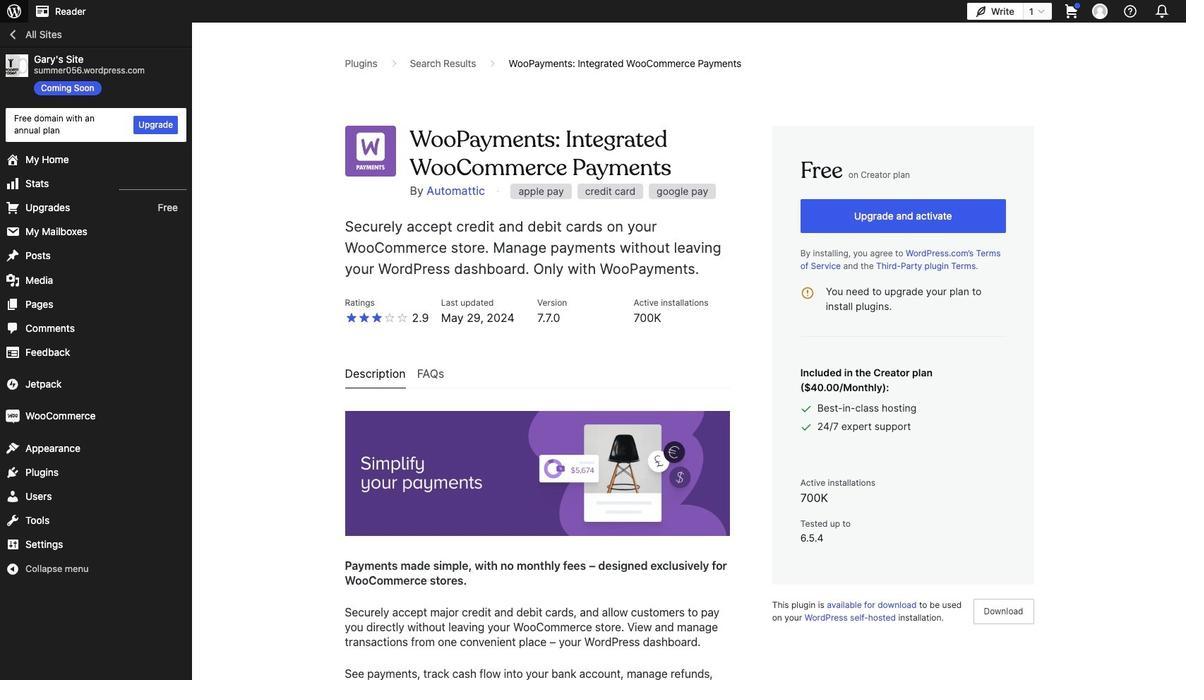 Task type: describe. For each thing, give the bounding box(es) containing it.
highest hourly views 0 image
[[119, 181, 186, 190]]

plugin icon image
[[345, 126, 396, 177]]

manage your sites image
[[6, 3, 23, 20]]

2 img image from the top
[[6, 409, 20, 423]]

my shopping cart image
[[1064, 3, 1081, 20]]

help image
[[1122, 3, 1139, 20]]



Task type: locate. For each thing, give the bounding box(es) containing it.
1 img image from the top
[[6, 377, 20, 392]]

1 vertical spatial img image
[[6, 409, 20, 423]]

manage your notifications image
[[1153, 1, 1172, 21]]

img image
[[6, 377, 20, 392], [6, 409, 20, 423]]

0 vertical spatial img image
[[6, 377, 20, 392]]

my profile image
[[1093, 4, 1108, 19]]

main content
[[322, 40, 1057, 680]]

menu
[[345, 362, 730, 388]]

woopayments: integrated woocommerce payments image
[[345, 411, 730, 536]]



Task type: vqa. For each thing, say whether or not it's contained in the screenshot.
leftmost Placeholder Image
no



